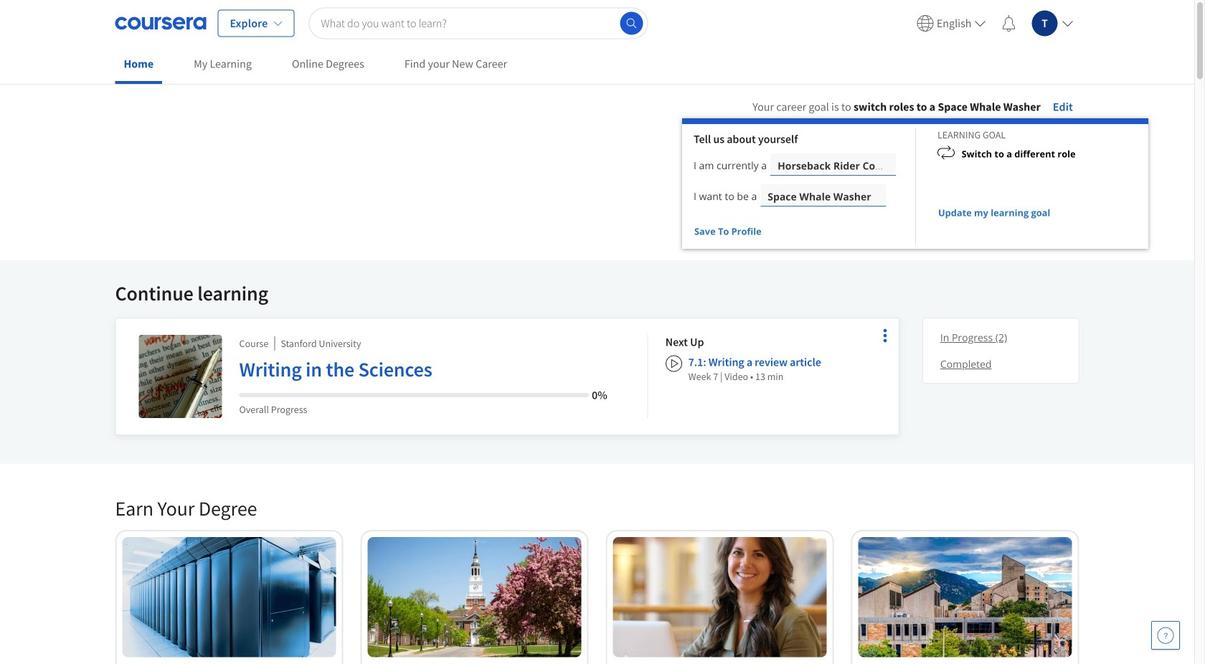 Task type: vqa. For each thing, say whether or not it's contained in the screenshot.
working
no



Task type: locate. For each thing, give the bounding box(es) containing it.
region
[[682, 118, 1149, 249]]

None search field
[[309, 8, 648, 39]]

What do you want to learn? text field
[[309, 8, 648, 39]]

writing in the sciences image
[[139, 335, 222, 418]]

status
[[763, 231, 770, 234]]



Task type: describe. For each thing, give the bounding box(es) containing it.
coursera image
[[115, 12, 206, 35]]

help center image
[[1157, 627, 1175, 644]]

more option for writing in the sciences image
[[875, 326, 895, 346]]

earn your degree collection element
[[107, 473, 1088, 664]]



